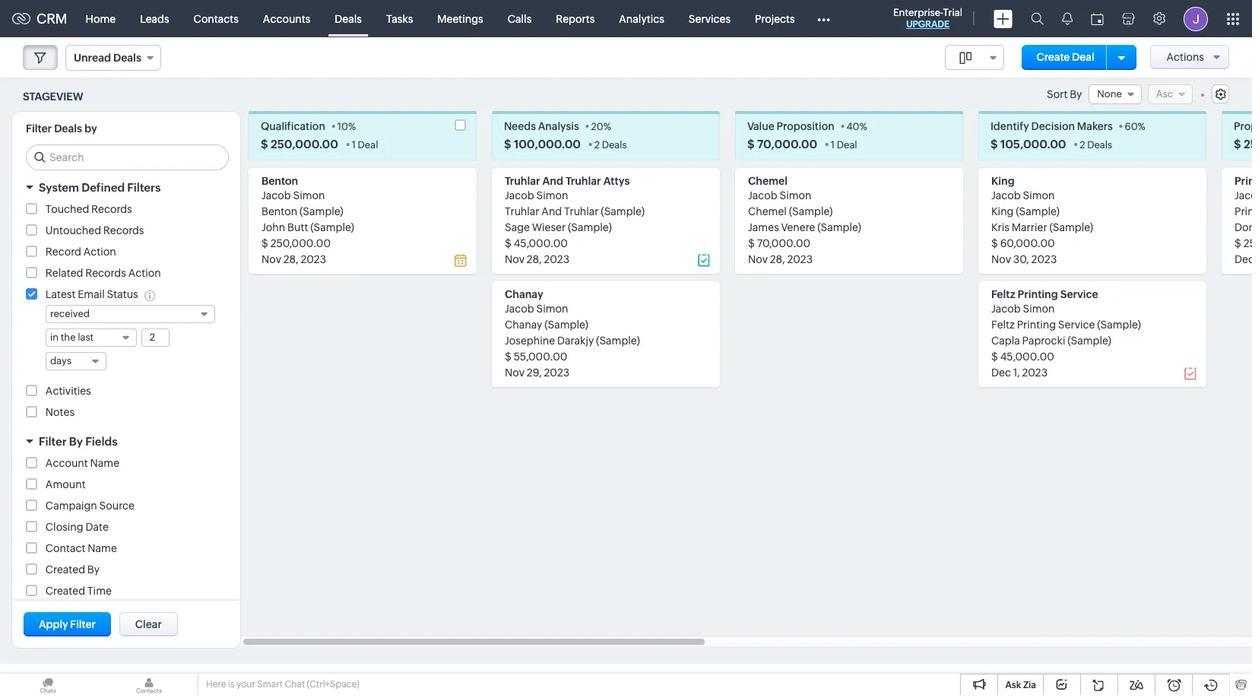 Task type: vqa. For each thing, say whether or not it's contained in the screenshot.
Buckley
no



Task type: describe. For each thing, give the bounding box(es) containing it.
don link
[[1235, 222, 1252, 234]]

john
[[262, 222, 285, 234]]

1 % from the left
[[348, 121, 356, 133]]

marrier
[[1012, 222, 1048, 234]]

created time
[[46, 584, 112, 597]]

2023 for king jacob simon king (sample) kris marrier (sample) $ 60,000.00 nov 30, 2023
[[1032, 253, 1057, 266]]

profile image
[[1184, 6, 1208, 31]]

deals down the 20 %
[[602, 139, 627, 151]]

identify decision makers
[[991, 120, 1113, 133]]

$ inside truhlar and truhlar attys jacob simon truhlar and truhlar (sample) sage wieser (sample) $ 45,000.00 nov 28, 2023
[[505, 237, 512, 250]]

leads
[[140, 13, 169, 25]]

2 chemel from the top
[[748, 206, 787, 218]]

1 vertical spatial service
[[1058, 319, 1095, 331]]

touched
[[46, 203, 89, 215]]

by for filter
[[69, 435, 83, 448]]

60
[[1125, 121, 1138, 133]]

simon for king jacob simon king (sample) kris marrier (sample) $ 60,000.00 nov 30, 2023
[[1023, 190, 1055, 202]]

feltz printing service link
[[992, 288, 1099, 301]]

1 chemel from the top
[[748, 175, 788, 187]]

deal right $ 250,000.00
[[358, 139, 378, 151]]

30,
[[1013, 253, 1029, 266]]

1 vertical spatial printing
[[1017, 319, 1056, 331]]

sage
[[505, 222, 530, 234]]

simon inside feltz printing service jacob simon feltz printing service (sample) capla paprocki (sample) $ 45,000.00 dec 1, 2023
[[1023, 303, 1055, 315]]

notes
[[46, 406, 75, 418]]

% for $ 105,000.00
[[1138, 121, 1146, 133]]

0 vertical spatial and
[[543, 175, 563, 187]]

$ inside feltz printing service jacob simon feltz printing service (sample) capla paprocki (sample) $ 45,000.00 dec 1, 2023
[[992, 351, 998, 363]]

stageview
[[23, 90, 83, 102]]

1 prin link from the top
[[1235, 175, 1252, 187]]

28, for qualification
[[283, 253, 299, 266]]

20 %
[[591, 121, 611, 133]]

actions
[[1167, 51, 1205, 63]]

source
[[99, 499, 134, 511]]

28, inside truhlar and truhlar attys jacob simon truhlar and truhlar (sample) sage wieser (sample) $ 45,000.00 nov 28, 2023
[[527, 253, 542, 266]]

deal up the apply in the left of the page
[[46, 606, 68, 618]]

leads link
[[128, 0, 181, 37]]

2023 for chanay jacob simon chanay (sample) josephine darakjy (sample) $ 55,000.00 nov 29, 2023
[[544, 367, 570, 379]]

60,000.00
[[1000, 237, 1055, 250]]

Other Modules field
[[807, 6, 840, 31]]

create
[[1037, 51, 1070, 63]]

(sample) down benton (sample) link
[[310, 222, 354, 234]]

system defined filters
[[39, 181, 161, 194]]

$ down qualification
[[261, 138, 268, 151]]

$ inside king jacob simon king (sample) kris marrier (sample) $ 60,000.00 nov 30, 2023
[[992, 237, 998, 250]]

truhlar up sage wieser (sample) link on the left top of the page
[[564, 206, 599, 218]]

feltz printing service jacob simon feltz printing service (sample) capla paprocki (sample) $ 45,000.00 dec 1, 2023
[[992, 288, 1141, 379]]

filter by fields button
[[12, 428, 240, 454]]

105,000.00
[[1001, 138, 1067, 151]]

james
[[748, 222, 779, 234]]

(sample) right "darakjy"
[[596, 335, 640, 347]]

truhlar up sage
[[505, 206, 539, 218]]

create menu element
[[985, 0, 1022, 37]]

ask
[[1006, 680, 1021, 690]]

2 for 105,000.00
[[1080, 139, 1086, 151]]

1 70,000.00 from the top
[[757, 138, 818, 151]]

deals down makers
[[1088, 139, 1113, 151]]

40 %
[[847, 121, 867, 133]]

name for deal name
[[70, 606, 99, 618]]

josephine darakjy (sample) link
[[505, 335, 640, 347]]

benton (sample) link
[[262, 206, 344, 218]]

(sample) up josephine darakjy (sample) link
[[545, 319, 589, 331]]

chats image
[[0, 674, 96, 695]]

$ 100,000.00
[[504, 138, 581, 151]]

$ 105,000.00
[[991, 138, 1067, 151]]

system defined filters button
[[12, 174, 240, 201]]

search element
[[1022, 0, 1053, 37]]

(sample) up capla paprocki (sample) 'link'
[[1097, 319, 1141, 331]]

$ inside "chanay jacob simon chanay (sample) josephine darakjy (sample) $ 55,000.00 nov 29, 2023"
[[505, 351, 512, 363]]

1 for $ 250,000.00
[[352, 139, 356, 151]]

20
[[591, 121, 604, 133]]

name for account name
[[90, 457, 119, 469]]

nov for benton jacob simon benton (sample) john butt (sample) $ 250,000.00 nov 28, 2023
[[262, 253, 281, 266]]

crm
[[37, 11, 67, 27]]

none
[[1097, 88, 1122, 100]]

analytics link
[[607, 0, 677, 37]]

campaign source
[[46, 499, 134, 511]]

here
[[206, 679, 226, 690]]

butt
[[288, 222, 308, 234]]

% for $ 100,000.00
[[604, 121, 611, 133]]

2 chanay from the top
[[505, 319, 543, 331]]

chemel link
[[748, 175, 788, 187]]

in
[[50, 331, 59, 343]]

needs analysis
[[504, 120, 579, 133]]

1 250,000.00 from the top
[[271, 138, 338, 151]]

40
[[847, 121, 860, 133]]

chemel (sample) link
[[748, 206, 833, 218]]

(sample) right marrier
[[1050, 222, 1094, 234]]

deals left by
[[54, 123, 82, 135]]

(ctrl+space)
[[307, 679, 359, 690]]

2 deals for $ 100,000.00
[[594, 139, 627, 151]]

qualification
[[261, 120, 325, 133]]

enterprise-
[[894, 7, 943, 18]]

apply filter button
[[24, 612, 111, 637]]

0 vertical spatial dec
[[1235, 253, 1252, 266]]

benton jacob simon benton (sample) john butt (sample) $ 250,000.00 nov 28, 2023
[[262, 175, 354, 266]]

2 feltz from the top
[[992, 319, 1015, 331]]

(sample) up kris marrier (sample) link at the top of the page
[[1016, 206, 1060, 218]]

filter inside button
[[70, 618, 96, 631]]

touched records
[[46, 203, 132, 215]]

accounts
[[263, 13, 311, 25]]

makers
[[1077, 120, 1113, 133]]

last
[[78, 331, 94, 343]]

home link
[[73, 0, 128, 37]]

prop $ 25
[[1234, 120, 1252, 151]]

$ inside chemel jacob simon chemel (sample) james venere (sample) $ 70,000.00 nov 28, 2023
[[748, 237, 755, 250]]

records for touched
[[91, 203, 132, 215]]

create deal button
[[1022, 45, 1110, 70]]

jacob inside feltz printing service jacob simon feltz printing service (sample) capla paprocki (sample) $ 45,000.00 dec 1, 2023
[[992, 303, 1021, 315]]

70,000.00 inside chemel jacob simon chemel (sample) james venere (sample) $ 70,000.00 nov 28, 2023
[[757, 237, 811, 250]]

28, for $ 70,000.00
[[770, 253, 785, 266]]

$ inside prop $ 25
[[1234, 138, 1241, 151]]

simon for benton jacob simon benton (sample) john butt (sample) $ 250,000.00 nov 28, 2023
[[293, 190, 325, 202]]

25 inside prop $ 25
[[1244, 138, 1252, 151]]

create menu image
[[994, 10, 1013, 28]]

analytics
[[619, 13, 664, 25]]

signals element
[[1053, 0, 1082, 37]]

venere
[[781, 222, 815, 234]]

needs
[[504, 120, 536, 133]]

2023 inside truhlar and truhlar attys jacob simon truhlar and truhlar (sample) sage wieser (sample) $ 45,000.00 nov 28, 2023
[[544, 253, 570, 266]]

account
[[46, 457, 88, 469]]

truhlar up truhlar and truhlar (sample) 'link'
[[566, 175, 601, 187]]

simon for chanay jacob simon chanay (sample) josephine darakjy (sample) $ 55,000.00 nov 29, 2023
[[537, 303, 568, 315]]

2 for 100,000.00
[[594, 139, 600, 151]]

55,000.00
[[514, 351, 568, 363]]

king link
[[992, 175, 1015, 187]]

jacob for benton jacob simon benton (sample) john butt (sample) $ 250,000.00 nov 28, 2023
[[262, 190, 291, 202]]

2 king from the top
[[992, 206, 1014, 218]]

chanay (sample) link
[[505, 319, 589, 331]]

$ down identify
[[991, 138, 998, 151]]

(sample) down the feltz printing service (sample) link
[[1068, 335, 1112, 347]]

date
[[86, 521, 109, 533]]

2023 for chemel jacob simon chemel (sample) james venere (sample) $ 70,000.00 nov 28, 2023
[[787, 253, 813, 266]]

prin jaco prin don $ 25 dec
[[1235, 175, 1252, 266]]

search image
[[1031, 12, 1044, 25]]

value proposition
[[748, 120, 835, 133]]

apply
[[39, 618, 68, 631]]

Search text field
[[27, 145, 228, 170]]

services link
[[677, 0, 743, 37]]

by for sort
[[1070, 88, 1082, 100]]

simon for chemel jacob simon chemel (sample) james venere (sample) $ 70,000.00 nov 28, 2023
[[780, 190, 812, 202]]

related
[[46, 267, 83, 279]]

nov for chemel jacob simon chemel (sample) james venere (sample) $ 70,000.00 nov 28, 2023
[[748, 253, 768, 266]]

tasks
[[386, 13, 413, 25]]

deals left tasks
[[335, 13, 362, 25]]

truhlar and truhlar (sample) link
[[505, 206, 645, 218]]

unread
[[74, 52, 111, 64]]

2 prin link from the top
[[1235, 206, 1252, 218]]

1 feltz from the top
[[992, 288, 1016, 301]]

email
[[78, 288, 105, 301]]

250,000.00 inside benton jacob simon benton (sample) john butt (sample) $ 250,000.00 nov 28, 2023
[[270, 237, 331, 250]]

don
[[1235, 222, 1252, 234]]

attys
[[604, 175, 630, 187]]

crm link
[[12, 11, 67, 27]]



Task type: locate. For each thing, give the bounding box(es) containing it.
upgrade
[[906, 19, 950, 30]]

$ 70,000.00
[[748, 138, 818, 151]]

analysis
[[538, 120, 579, 133]]

1 horizontal spatial action
[[128, 267, 161, 279]]

1 horizontal spatial by
[[87, 563, 100, 575]]

1 prin from the top
[[1235, 175, 1252, 187]]

tasks link
[[374, 0, 425, 37]]

0 vertical spatial 25
[[1244, 138, 1252, 151]]

1 vertical spatial 70,000.00
[[757, 237, 811, 250]]

proposition
[[777, 120, 835, 133]]

filter down deal name
[[70, 618, 96, 631]]

benton up benton (sample) link
[[262, 175, 298, 187]]

prin up jaco
[[1235, 175, 1252, 187]]

filter for filter deals by
[[26, 123, 52, 135]]

1 vertical spatial and
[[542, 206, 562, 218]]

0 vertical spatial filter
[[26, 123, 52, 135]]

None field
[[945, 45, 1004, 70]]

account name
[[46, 457, 119, 469]]

25
[[1244, 138, 1252, 151], [1244, 237, 1252, 250]]

1 deal down 40
[[831, 139, 858, 151]]

enterprise-trial upgrade
[[894, 7, 963, 30]]

29,
[[527, 367, 542, 379]]

simon up king (sample) link
[[1023, 190, 1055, 202]]

contact name
[[46, 542, 117, 554]]

1 down proposition
[[831, 139, 835, 151]]

deals link
[[323, 0, 374, 37]]

0 horizontal spatial 28,
[[283, 253, 299, 266]]

2 28, from the left
[[527, 253, 542, 266]]

% right analysis
[[604, 121, 611, 133]]

simon inside chemel jacob simon chemel (sample) james venere (sample) $ 70,000.00 nov 28, 2023
[[780, 190, 812, 202]]

1 vertical spatial feltz
[[992, 319, 1015, 331]]

dec
[[1235, 253, 1252, 266], [992, 367, 1011, 379]]

0 vertical spatial printing
[[1018, 288, 1058, 301]]

jacob down chemel link at the top right of page
[[748, 190, 778, 202]]

sort by
[[1047, 88, 1082, 100]]

records for related
[[85, 267, 126, 279]]

$ down don link
[[1235, 237, 1242, 250]]

by
[[1070, 88, 1082, 100], [69, 435, 83, 448], [87, 563, 100, 575]]

dec inside feltz printing service jacob simon feltz printing service (sample) capla paprocki (sample) $ 45,000.00 dec 1, 2023
[[992, 367, 1011, 379]]

records down defined
[[91, 203, 132, 215]]

action up related records action
[[83, 246, 116, 258]]

filter down stageview at the left of the page
[[26, 123, 52, 135]]

2023 inside benton jacob simon benton (sample) john butt (sample) $ 250,000.00 nov 28, 2023
[[301, 253, 326, 266]]

28, inside benton jacob simon benton (sample) john butt (sample) $ 250,000.00 nov 28, 2023
[[283, 253, 299, 266]]

jacob inside benton jacob simon benton (sample) john butt (sample) $ 250,000.00 nov 28, 2023
[[262, 190, 291, 202]]

feltz down 30,
[[992, 288, 1016, 301]]

0 horizontal spatial 45,000.00
[[514, 237, 568, 250]]

kris
[[992, 222, 1010, 234]]

1 28, from the left
[[283, 253, 299, 266]]

size image
[[959, 51, 972, 65]]

1 vertical spatial records
[[103, 225, 144, 237]]

truhlar down $ 100,000.00
[[505, 175, 540, 187]]

2023 inside "chanay jacob simon chanay (sample) josephine darakjy (sample) $ 55,000.00 nov 29, 2023"
[[544, 367, 570, 379]]

truhlar and truhlar attys jacob simon truhlar and truhlar (sample) sage wieser (sample) $ 45,000.00 nov 28, 2023
[[505, 175, 645, 266]]

2 deals for $ 105,000.00
[[1080, 139, 1113, 151]]

(sample) up john butt (sample) link
[[300, 206, 344, 218]]

dec left 1, at the right bottom
[[992, 367, 1011, 379]]

0 vertical spatial 250,000.00
[[271, 138, 338, 151]]

1 deal down 10 %
[[352, 139, 378, 151]]

profile element
[[1175, 0, 1217, 37]]

3 % from the left
[[860, 121, 867, 133]]

1 1 deal from the left
[[352, 139, 378, 151]]

45,000.00 down wieser
[[514, 237, 568, 250]]

chemel up james
[[748, 206, 787, 218]]

created up deal name
[[46, 584, 85, 597]]

45,000.00 up 1, at the right bottom
[[1000, 351, 1055, 363]]

created down the contact on the bottom left of page
[[46, 563, 85, 575]]

jacob inside king jacob simon king (sample) kris marrier (sample) $ 60,000.00 nov 30, 2023
[[992, 190, 1021, 202]]

1 horizontal spatial 1
[[831, 139, 835, 151]]

0 horizontal spatial 1 deal
[[352, 139, 378, 151]]

simon up 'chanay (sample)' link in the left top of the page
[[537, 303, 568, 315]]

jacob for king jacob simon king (sample) kris marrier (sample) $ 60,000.00 nov 30, 2023
[[992, 190, 1021, 202]]

king
[[992, 175, 1015, 187], [992, 206, 1014, 218]]

chanay up 'chanay (sample)' link in the left top of the page
[[505, 288, 543, 301]]

name for contact name
[[88, 542, 117, 554]]

john butt (sample) link
[[262, 222, 354, 234]]

unread deals
[[74, 52, 141, 64]]

nov for king jacob simon king (sample) kris marrier (sample) $ 60,000.00 nov 30, 2023
[[992, 253, 1011, 266]]

250,000.00 down butt in the left top of the page
[[270, 237, 331, 250]]

amount
[[46, 478, 86, 490]]

apply filter
[[39, 618, 96, 631]]

28, down james
[[770, 253, 785, 266]]

1 horizontal spatial 28,
[[527, 253, 542, 266]]

1 horizontal spatial dec
[[1235, 253, 1252, 266]]

nov for chanay jacob simon chanay (sample) josephine darakjy (sample) $ 55,000.00 nov 29, 2023
[[505, 367, 525, 379]]

2023 down sage wieser (sample) link on the left top of the page
[[544, 253, 570, 266]]

100,000.00
[[514, 138, 581, 151]]

system
[[39, 181, 79, 194]]

1 deal for $ 70,000.00
[[831, 139, 858, 151]]

0 vertical spatial 45,000.00
[[514, 237, 568, 250]]

latest email status
[[46, 288, 138, 301]]

1 vertical spatial dec
[[992, 367, 1011, 379]]

$ down value
[[748, 138, 755, 151]]

45,000.00 inside truhlar and truhlar attys jacob simon truhlar and truhlar (sample) sage wieser (sample) $ 45,000.00 nov 28, 2023
[[514, 237, 568, 250]]

1 vertical spatial name
[[88, 542, 117, 554]]

0 horizontal spatial dec
[[992, 367, 1011, 379]]

1 chanay from the top
[[505, 288, 543, 301]]

$ 250,000.00
[[261, 138, 338, 151]]

2 created from the top
[[46, 584, 85, 597]]

simon inside truhlar and truhlar attys jacob simon truhlar and truhlar (sample) sage wieser (sample) $ 45,000.00 nov 28, 2023
[[537, 190, 568, 202]]

2 250,000.00 from the top
[[270, 237, 331, 250]]

70,000.00
[[757, 138, 818, 151], [757, 237, 811, 250]]

1 king from the top
[[992, 175, 1015, 187]]

simon inside king jacob simon king (sample) kris marrier (sample) $ 60,000.00 nov 30, 2023
[[1023, 190, 1055, 202]]

2023 down venere
[[787, 253, 813, 266]]

simon inside "chanay jacob simon chanay (sample) josephine darakjy (sample) $ 55,000.00 nov 29, 2023"
[[537, 303, 568, 315]]

(sample) down attys
[[601, 206, 645, 218]]

0 vertical spatial 70,000.00
[[757, 138, 818, 151]]

nov inside chemel jacob simon chemel (sample) james venere (sample) $ 70,000.00 nov 28, 2023
[[748, 253, 768, 266]]

25 inside prin jaco prin don $ 25 dec
[[1244, 237, 1252, 250]]

0 horizontal spatial 2
[[594, 139, 600, 151]]

0 horizontal spatial action
[[83, 246, 116, 258]]

records down touched records at top left
[[103, 225, 144, 237]]

$ inside prin jaco prin don $ 25 dec
[[1235, 237, 1242, 250]]

jacob for chanay jacob simon chanay (sample) josephine darakjy (sample) $ 55,000.00 nov 29, 2023
[[505, 303, 534, 315]]

0 vertical spatial chanay
[[505, 288, 543, 301]]

%
[[348, 121, 356, 133], [604, 121, 611, 133], [860, 121, 867, 133], [1138, 121, 1146, 133]]

1 for $ 70,000.00
[[831, 139, 835, 151]]

1 deal for $ 250,000.00
[[352, 139, 378, 151]]

calls link
[[496, 0, 544, 37]]

2
[[594, 139, 600, 151], [1080, 139, 1086, 151]]

identify
[[991, 120, 1030, 133]]

$ down josephine
[[505, 351, 512, 363]]

0 vertical spatial service
[[1061, 288, 1099, 301]]

james venere (sample) link
[[748, 222, 862, 234]]

contacts link
[[181, 0, 251, 37]]

1 vertical spatial 25
[[1244, 237, 1252, 250]]

$ down sage
[[505, 237, 512, 250]]

jacob inside chemel jacob simon chemel (sample) james venere (sample) $ 70,000.00 nov 28, 2023
[[748, 190, 778, 202]]

$ down prop
[[1234, 138, 1241, 151]]

king (sample) link
[[992, 206, 1060, 218]]

filter for filter by fields
[[39, 435, 67, 448]]

name
[[90, 457, 119, 469], [88, 542, 117, 554], [70, 606, 99, 618]]

meetings link
[[425, 0, 496, 37]]

0 vertical spatial prin link
[[1235, 175, 1252, 187]]

2 vertical spatial filter
[[70, 618, 96, 631]]

2 2 from the left
[[1080, 139, 1086, 151]]

jacob inside "chanay jacob simon chanay (sample) josephine darakjy (sample) $ 55,000.00 nov 29, 2023"
[[505, 303, 534, 315]]

and
[[543, 175, 563, 187], [542, 206, 562, 218]]

latest
[[46, 288, 76, 301]]

simon down truhlar and truhlar attys link
[[537, 190, 568, 202]]

deals inside field
[[113, 52, 141, 64]]

by up account name
[[69, 435, 83, 448]]

2 % from the left
[[604, 121, 611, 133]]

record action
[[46, 246, 116, 258]]

service up the feltz printing service (sample) link
[[1061, 288, 1099, 301]]

simon up benton (sample) link
[[293, 190, 325, 202]]

untouched
[[46, 225, 101, 237]]

2023 inside feltz printing service jacob simon feltz printing service (sample) capla paprocki (sample) $ 45,000.00 dec 1, 2023
[[1022, 367, 1048, 379]]

% for $ 70,000.00
[[860, 121, 867, 133]]

1 vertical spatial created
[[46, 584, 85, 597]]

0 horizontal spatial 1
[[352, 139, 356, 151]]

$ inside benton jacob simon benton (sample) john butt (sample) $ 250,000.00 nov 28, 2023
[[262, 237, 268, 250]]

deal name
[[46, 606, 99, 618]]

benton link
[[262, 175, 298, 187]]

$ down capla
[[992, 351, 998, 363]]

70,000.00 down value proposition
[[757, 138, 818, 151]]

calendar image
[[1091, 13, 1104, 25]]

2 70,000.00 from the top
[[757, 237, 811, 250]]

0 vertical spatial chemel
[[748, 175, 788, 187]]

2 horizontal spatial by
[[1070, 88, 1082, 100]]

4 % from the left
[[1138, 121, 1146, 133]]

accounts link
[[251, 0, 323, 37]]

0 vertical spatial created
[[46, 563, 85, 575]]

name down the fields
[[90, 457, 119, 469]]

28, inside chemel jacob simon chemel (sample) james venere (sample) $ 70,000.00 nov 28, 2023
[[770, 253, 785, 266]]

prop
[[1234, 120, 1252, 133]]

Unread Deals field
[[65, 45, 161, 71]]

nov down james
[[748, 253, 768, 266]]

nov inside king jacob simon king (sample) kris marrier (sample) $ 60,000.00 nov 30, 2023
[[992, 253, 1011, 266]]

name up apply filter
[[70, 606, 99, 618]]

0 vertical spatial king
[[992, 175, 1015, 187]]

0 horizontal spatial 2 deals
[[594, 139, 627, 151]]

3 28, from the left
[[770, 253, 785, 266]]

$ down needs
[[504, 138, 511, 151]]

contact
[[46, 542, 86, 554]]

filter deals by
[[26, 123, 97, 135]]

2023 inside chemel jacob simon chemel (sample) james venere (sample) $ 70,000.00 nov 28, 2023
[[787, 253, 813, 266]]

josephine
[[505, 335, 555, 347]]

2 down makers
[[1080, 139, 1086, 151]]

2 vertical spatial records
[[85, 267, 126, 279]]

action up status
[[128, 267, 161, 279]]

1 25 from the top
[[1244, 138, 1252, 151]]

250,000.00 down qualification
[[271, 138, 338, 151]]

trial
[[943, 7, 963, 18]]

2023 right 1, at the right bottom
[[1022, 367, 1048, 379]]

prin link
[[1235, 175, 1252, 187], [1235, 206, 1252, 218]]

contacts image
[[101, 674, 197, 695]]

simon inside benton jacob simon benton (sample) john butt (sample) $ 250,000.00 nov 28, 2023
[[293, 190, 325, 202]]

benton up john
[[262, 206, 297, 218]]

(sample) down truhlar and truhlar (sample) 'link'
[[568, 222, 612, 234]]

25 down don link
[[1244, 237, 1252, 250]]

capla
[[992, 335, 1020, 347]]

1 vertical spatial by
[[69, 435, 83, 448]]

nov inside "chanay jacob simon chanay (sample) josephine darakjy (sample) $ 55,000.00 nov 29, 2023"
[[505, 367, 525, 379]]

1 vertical spatial 45,000.00
[[1000, 351, 1055, 363]]

nov inside truhlar and truhlar attys jacob simon truhlar and truhlar (sample) sage wieser (sample) $ 45,000.00 nov 28, 2023
[[505, 253, 525, 266]]

deal down 40
[[837, 139, 858, 151]]

by for created
[[87, 563, 100, 575]]

jacob down chanay 'link'
[[505, 303, 534, 315]]

1 2 deals from the left
[[594, 139, 627, 151]]

deal inside create deal "button"
[[1072, 51, 1095, 63]]

1 vertical spatial prin
[[1235, 206, 1252, 218]]

2 vertical spatial by
[[87, 563, 100, 575]]

(sample) up "james venere (sample)" "link"
[[789, 206, 833, 218]]

name down date on the left bottom of page
[[88, 542, 117, 554]]

2 1 from the left
[[831, 139, 835, 151]]

printing up 'paprocki'
[[1017, 319, 1056, 331]]

king up kris
[[992, 206, 1014, 218]]

1,
[[1013, 367, 1020, 379]]

jacob up sage
[[505, 190, 534, 202]]

days field
[[46, 352, 106, 370]]

king up king (sample) link
[[992, 175, 1015, 187]]

28, down wieser
[[527, 253, 542, 266]]

1 benton from the top
[[262, 175, 298, 187]]

by right sort
[[1070, 88, 1082, 100]]

by
[[84, 123, 97, 135]]

% down none field
[[1138, 121, 1146, 133]]

nov left 30,
[[992, 253, 1011, 266]]

0 vertical spatial records
[[91, 203, 132, 215]]

0 vertical spatial by
[[1070, 88, 1082, 100]]

% right proposition
[[860, 121, 867, 133]]

1 horizontal spatial 2 deals
[[1080, 139, 1113, 151]]

contacts
[[194, 13, 239, 25]]

1 vertical spatial prin link
[[1235, 206, 1252, 218]]

simon down feltz printing service link on the top right of page
[[1023, 303, 1055, 315]]

(sample) right venere
[[818, 222, 862, 234]]

created for created time
[[46, 584, 85, 597]]

1 down 10 %
[[352, 139, 356, 151]]

jacob inside truhlar and truhlar attys jacob simon truhlar and truhlar (sample) sage wieser (sample) $ 45,000.00 nov 28, 2023
[[505, 190, 534, 202]]

2 horizontal spatial 28,
[[770, 253, 785, 266]]

jacob for chemel jacob simon chemel (sample) james venere (sample) $ 70,000.00 nov 28, 2023
[[748, 190, 778, 202]]

service up capla paprocki (sample) 'link'
[[1058, 319, 1095, 331]]

value
[[748, 120, 775, 133]]

45,000.00 inside feltz printing service jacob simon feltz printing service (sample) capla paprocki (sample) $ 45,000.00 dec 1, 2023
[[1000, 351, 1055, 363]]

1 2 from the left
[[594, 139, 600, 151]]

records for untouched
[[103, 225, 144, 237]]

by up time
[[87, 563, 100, 575]]

2 1 deal from the left
[[831, 139, 858, 151]]

10 %
[[337, 121, 356, 133]]

2 2 deals from the left
[[1080, 139, 1113, 151]]

25 down prop
[[1244, 138, 1252, 151]]

chat
[[285, 679, 305, 690]]

signals image
[[1062, 12, 1073, 25]]

clear
[[135, 618, 162, 631]]

1 vertical spatial 250,000.00
[[270, 237, 331, 250]]

0 vertical spatial name
[[90, 457, 119, 469]]

1 horizontal spatial 2
[[1080, 139, 1086, 151]]

projects link
[[743, 0, 807, 37]]

1 horizontal spatial 45,000.00
[[1000, 351, 1055, 363]]

10
[[337, 121, 348, 133]]

created for created by
[[46, 563, 85, 575]]

1 vertical spatial action
[[128, 267, 161, 279]]

here is your smart chat (ctrl+space)
[[206, 679, 359, 690]]

2023 for benton jacob simon benton (sample) john butt (sample) $ 250,000.00 nov 28, 2023
[[301, 253, 326, 266]]

time
[[87, 584, 112, 597]]

in the last
[[50, 331, 94, 343]]

2023 inside king jacob simon king (sample) kris marrier (sample) $ 60,000.00 nov 30, 2023
[[1032, 253, 1057, 266]]

0 vertical spatial benton
[[262, 175, 298, 187]]

services
[[689, 13, 731, 25]]

the
[[61, 331, 76, 343]]

prin link up jaco
[[1235, 175, 1252, 187]]

1 1 from the left
[[352, 139, 356, 151]]

0 vertical spatial prin
[[1235, 175, 1252, 187]]

1 vertical spatial king
[[992, 206, 1014, 218]]

reports link
[[544, 0, 607, 37]]

70,000.00 down venere
[[757, 237, 811, 250]]

records up the latest email status
[[85, 267, 126, 279]]

jacob down king link
[[992, 190, 1021, 202]]

2 vertical spatial name
[[70, 606, 99, 618]]

deal right create on the top of page
[[1072, 51, 1095, 63]]

kris marrier (sample) link
[[992, 222, 1094, 234]]

prin
[[1235, 175, 1252, 187], [1235, 206, 1252, 218]]

2 deals down the 20 %
[[594, 139, 627, 151]]

truhlar and truhlar attys link
[[505, 175, 630, 187]]

by inside dropdown button
[[69, 435, 83, 448]]

record
[[46, 246, 81, 258]]

1 deal
[[352, 139, 378, 151], [831, 139, 858, 151]]

in the last field
[[46, 328, 137, 346]]

received field
[[46, 305, 215, 323]]

None field
[[1089, 84, 1142, 104]]

chemel up chemel (sample) link
[[748, 175, 788, 187]]

1 vertical spatial benton
[[262, 206, 297, 218]]

benton
[[262, 175, 298, 187], [262, 206, 297, 218]]

2 25 from the top
[[1244, 237, 1252, 250]]

nov down sage
[[505, 253, 525, 266]]

is
[[228, 679, 235, 690]]

1 vertical spatial filter
[[39, 435, 67, 448]]

projects
[[755, 13, 795, 25]]

0 horizontal spatial by
[[69, 435, 83, 448]]

1 vertical spatial chanay
[[505, 319, 543, 331]]

1 created from the top
[[46, 563, 85, 575]]

chanay link
[[505, 288, 543, 301]]

% right qualification
[[348, 121, 356, 133]]

filter inside dropdown button
[[39, 435, 67, 448]]

and down 100,000.00
[[543, 175, 563, 187]]

1 horizontal spatial 1 deal
[[831, 139, 858, 151]]

prin link up don link
[[1235, 206, 1252, 218]]

0 vertical spatial feltz
[[992, 288, 1016, 301]]

calls
[[508, 13, 532, 25]]

wieser
[[532, 222, 566, 234]]

filter up account
[[39, 435, 67, 448]]

nov inside benton jacob simon benton (sample) john butt (sample) $ 250,000.00 nov 28, 2023
[[262, 253, 281, 266]]

1 vertical spatial chemel
[[748, 206, 787, 218]]

nov
[[262, 253, 281, 266], [505, 253, 525, 266], [748, 253, 768, 266], [992, 253, 1011, 266], [505, 367, 525, 379]]

None text field
[[142, 329, 169, 346]]

dec down don link
[[1235, 253, 1252, 266]]

jacob down benton link
[[262, 190, 291, 202]]

0 vertical spatial action
[[83, 246, 116, 258]]

prin up don link
[[1235, 206, 1252, 218]]

2 benton from the top
[[262, 206, 297, 218]]

2 prin from the top
[[1235, 206, 1252, 218]]



